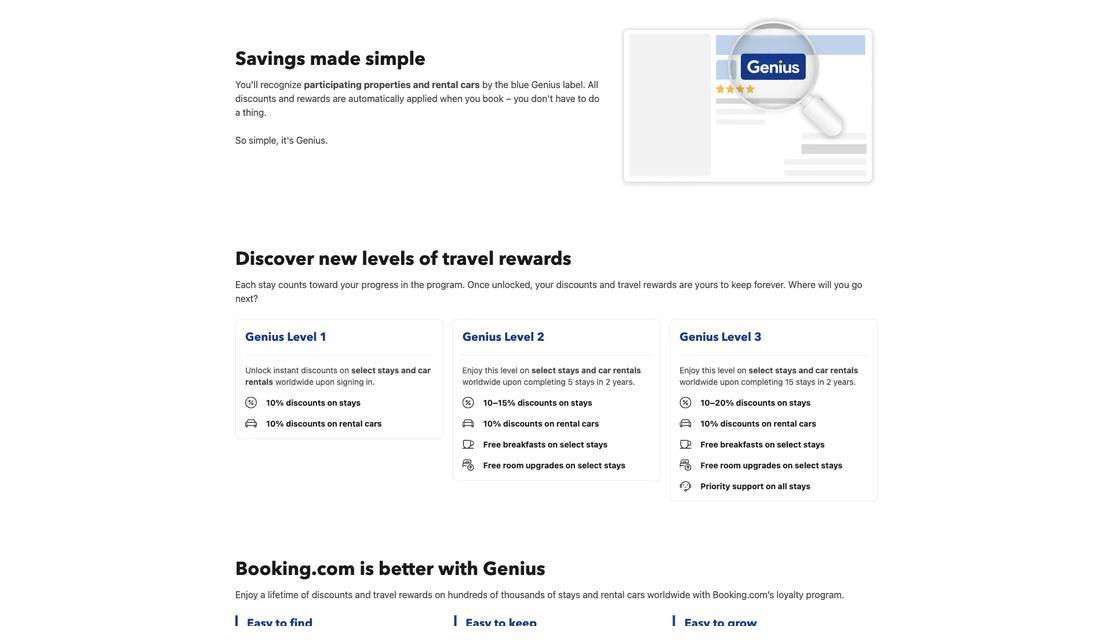 Task type: describe. For each thing, give the bounding box(es) containing it.
you'll recognize participating properties and rental cars
[[236, 79, 480, 90]]

toward
[[309, 279, 338, 290]]

properties
[[364, 79, 411, 90]]

upon for genius level 2
[[503, 377, 522, 387]]

rental for genius level 1
[[339, 419, 363, 428]]

forever.
[[755, 279, 786, 290]]

10–20%
[[701, 398, 734, 407]]

keep
[[732, 279, 752, 290]]

genius level 1
[[245, 329, 327, 345]]

lifetime
[[268, 589, 299, 600]]

rentals for genius level 3
[[831, 365, 859, 375]]

yours
[[695, 279, 719, 290]]

by the blue genius label. all discounts and rewards are automatically applied when you book – you don't have to do a thing.
[[236, 79, 600, 118]]

book
[[483, 93, 504, 104]]

priority support on all stays
[[701, 481, 811, 491]]

1 horizontal spatial a
[[261, 589, 266, 600]]

genius level 3
[[680, 329, 762, 345]]

and inside enjoy this level on select stays and car rentals worldwide upon completing 15 stays in 2 years.
[[799, 365, 814, 375]]

genius inside by the blue genius label. all discounts and rewards are automatically applied when you book – you don't have to do a thing.
[[532, 79, 561, 90]]

10–15%
[[484, 398, 516, 407]]

breakfasts for 3
[[721, 440, 763, 449]]

10% discounts on rental cars for genius level 1
[[266, 419, 382, 428]]

don't
[[532, 93, 553, 104]]

when
[[440, 93, 463, 104]]

recognize
[[261, 79, 302, 90]]

in for genius level 2
[[597, 377, 604, 387]]

level for 2
[[501, 365, 518, 375]]

10% down instant
[[266, 398, 284, 407]]

rewards down better
[[399, 589, 433, 600]]

savings made simple image
[[619, 17, 878, 189]]

where
[[789, 279, 816, 290]]

by
[[483, 79, 493, 90]]

once
[[468, 279, 490, 290]]

and inside enjoy this level on select stays and car rentals worldwide upon completing 5 stays in 2 years.
[[582, 365, 597, 375]]

to inside each stay counts toward your progress in the program. once unlocked, your discounts and travel rewards are yours to keep forever. where will you go next?
[[721, 279, 729, 290]]

10–20% discounts on stays
[[701, 398, 811, 407]]

loyalty
[[777, 589, 804, 600]]

genius.
[[296, 135, 328, 146]]

progress
[[362, 279, 399, 290]]

2 your from the left
[[536, 279, 554, 290]]

room for 3
[[721, 460, 741, 470]]

0 horizontal spatial 2
[[537, 329, 545, 345]]

will
[[819, 279, 832, 290]]

counts
[[278, 279, 307, 290]]

label.
[[563, 79, 586, 90]]

10–15% discounts on stays
[[484, 398, 593, 407]]

genius level 2
[[463, 329, 545, 345]]

10% discounts on rental cars for genius level 2
[[484, 419, 599, 428]]

stay
[[259, 279, 276, 290]]

10% discounts on rental cars for genius level 3
[[701, 419, 817, 428]]

priority
[[701, 481, 731, 491]]

completing for genius level 3
[[742, 377, 783, 387]]

signing
[[337, 377, 364, 387]]

the inside each stay counts toward your progress in the program. once unlocked, your discounts and travel rewards are yours to keep forever. where will you go next?
[[411, 279, 424, 290]]

support
[[733, 481, 764, 491]]

have
[[556, 93, 576, 104]]

upgrades for 3
[[743, 460, 781, 470]]

level for 3
[[722, 329, 752, 345]]

discover new levels of travel rewards
[[236, 246, 572, 271]]

of right lifetime
[[301, 589, 310, 600]]

stays inside 'select stays and car rentals'
[[378, 365, 399, 375]]

0 horizontal spatial with
[[439, 556, 479, 582]]

genius for genius level 3
[[680, 329, 719, 345]]

genius for genius level 1
[[245, 329, 284, 345]]

each
[[236, 279, 256, 290]]

all
[[588, 79, 599, 90]]

you inside each stay counts toward your progress in the program. once unlocked, your discounts and travel rewards are yours to keep forever. where will you go next?
[[835, 279, 850, 290]]

thing.
[[243, 107, 267, 118]]

unlock instant discounts on
[[245, 365, 351, 375]]

of right thousands on the left bottom of page
[[548, 589, 556, 600]]

made
[[310, 46, 361, 72]]

worldwide inside enjoy this level on select stays and car rentals worldwide upon completing 5 stays in 2 years.
[[463, 377, 501, 387]]

1 vertical spatial with
[[693, 589, 711, 600]]

discounts inside each stay counts toward your progress in the program. once unlocked, your discounts and travel rewards are yours to keep forever. where will you go next?
[[557, 279, 597, 290]]

rewards inside by the blue genius label. all discounts and rewards are automatically applied when you book – you don't have to do a thing.
[[297, 93, 330, 104]]

free room upgrades on select stays for 2
[[484, 460, 626, 470]]

go
[[852, 279, 863, 290]]

unlocked,
[[492, 279, 533, 290]]

car for genius level 2
[[599, 365, 611, 375]]

enjoy for genius level 3
[[680, 365, 700, 375]]

cars for genius level 3
[[800, 419, 817, 428]]

and inside each stay counts toward your progress in the program. once unlocked, your discounts and travel rewards are yours to keep forever. where will you go next?
[[600, 279, 616, 290]]

rewards up unlocked,
[[499, 246, 572, 271]]

applied
[[407, 93, 438, 104]]

it's
[[281, 135, 294, 146]]

simple
[[366, 46, 426, 72]]

on inside enjoy this level on select stays and car rentals worldwide upon completing 5 stays in 2 years.
[[520, 365, 530, 375]]

1 horizontal spatial you
[[514, 93, 529, 104]]

are inside by the blue genius label. all discounts and rewards are automatically applied when you book – you don't have to do a thing.
[[333, 93, 346, 104]]

this for genius level 3
[[702, 365, 716, 375]]

of right hundreds
[[490, 589, 499, 600]]

savings
[[236, 46, 305, 72]]

do
[[589, 93, 600, 104]]

travel inside each stay counts toward your progress in the program. once unlocked, your discounts and travel rewards are yours to keep forever. where will you go next?
[[618, 279, 641, 290]]

2 for genius level 2
[[606, 377, 611, 387]]

15
[[786, 377, 794, 387]]

so simple, it's genius.
[[236, 135, 328, 146]]

enjoy this level on select stays and car rentals worldwide upon completing 5 stays in 2 years.
[[463, 365, 641, 387]]

in.
[[366, 377, 375, 387]]

select inside enjoy this level on select stays and car rentals worldwide upon completing 5 stays in 2 years.
[[532, 365, 556, 375]]

participating
[[304, 79, 362, 90]]

you'll
[[236, 79, 258, 90]]

years. for 2
[[613, 377, 635, 387]]

thousands
[[501, 589, 545, 600]]



Task type: locate. For each thing, give the bounding box(es) containing it.
1 free room upgrades on select stays from the left
[[484, 460, 626, 470]]

completing
[[524, 377, 566, 387], [742, 377, 783, 387]]

select stays and car rentals
[[245, 365, 431, 387]]

upgrades for 2
[[526, 460, 564, 470]]

0 horizontal spatial completing
[[524, 377, 566, 387]]

0 horizontal spatial your
[[341, 279, 359, 290]]

2 horizontal spatial in
[[818, 377, 825, 387]]

10% down 10–15%
[[484, 419, 501, 428]]

2 room from the left
[[721, 460, 741, 470]]

enjoy down genius level 3
[[680, 365, 700, 375]]

breakfasts down 10–15% discounts on stays
[[503, 440, 546, 449]]

with up hundreds
[[439, 556, 479, 582]]

each stay counts toward your progress in the program. once unlocked, your discounts and travel rewards are yours to keep forever. where will you go next?
[[236, 279, 863, 304]]

1 horizontal spatial car
[[599, 365, 611, 375]]

1 vertical spatial a
[[261, 589, 266, 600]]

genius up don't
[[532, 79, 561, 90]]

a
[[236, 107, 240, 118], [261, 589, 266, 600]]

this up 10–20%
[[702, 365, 716, 375]]

room
[[503, 460, 524, 470], [721, 460, 741, 470]]

this inside enjoy this level on select stays and car rentals worldwide upon completing 15 stays in 2 years.
[[702, 365, 716, 375]]

enjoy this level on select stays and car rentals worldwide upon completing 15 stays in 2 years.
[[680, 365, 859, 387]]

1 level from the left
[[501, 365, 518, 375]]

2 years. from the left
[[834, 377, 856, 387]]

0 horizontal spatial you
[[465, 93, 480, 104]]

rentals inside enjoy this level on select stays and car rentals worldwide upon completing 15 stays in 2 years.
[[831, 365, 859, 375]]

better
[[379, 556, 434, 582]]

cars
[[461, 79, 480, 90], [365, 419, 382, 428], [582, 419, 599, 428], [800, 419, 817, 428], [627, 589, 645, 600]]

next?
[[236, 293, 258, 304]]

10% for genius level 1
[[266, 419, 284, 428]]

1 car from the left
[[418, 365, 431, 375]]

in inside each stay counts toward your progress in the program. once unlocked, your discounts and travel rewards are yours to keep forever. where will you go next?
[[401, 279, 408, 290]]

breakfasts up support at right
[[721, 440, 763, 449]]

1 horizontal spatial the
[[495, 79, 509, 90]]

upon inside enjoy this level on select stays and car rentals worldwide upon completing 5 stays in 2 years.
[[503, 377, 522, 387]]

car for genius level 3
[[816, 365, 829, 375]]

rental for genius level 3
[[774, 419, 798, 428]]

instant
[[274, 365, 299, 375]]

10%
[[266, 398, 284, 407], [266, 419, 284, 428], [484, 419, 501, 428], [701, 419, 719, 428]]

and inside 'select stays and car rentals'
[[401, 365, 416, 375]]

2 this from the left
[[702, 365, 716, 375]]

1 horizontal spatial program.
[[807, 589, 845, 600]]

1 horizontal spatial free room upgrades on select stays
[[701, 460, 843, 470]]

2 horizontal spatial 2
[[827, 377, 832, 387]]

3 level from the left
[[722, 329, 752, 345]]

1 horizontal spatial free breakfasts on select stays
[[701, 440, 825, 449]]

0 horizontal spatial years.
[[613, 377, 635, 387]]

1 vertical spatial the
[[411, 279, 424, 290]]

1 horizontal spatial room
[[721, 460, 741, 470]]

are left yours
[[680, 279, 693, 290]]

genius up unlock
[[245, 329, 284, 345]]

1 horizontal spatial your
[[536, 279, 554, 290]]

free breakfasts on select stays down 10–20% discounts on stays
[[701, 440, 825, 449]]

1 horizontal spatial breakfasts
[[721, 440, 763, 449]]

0 horizontal spatial upon
[[316, 377, 335, 387]]

1 breakfasts from the left
[[503, 440, 546, 449]]

level
[[287, 329, 317, 345], [505, 329, 534, 345], [722, 329, 752, 345]]

1 upgrades from the left
[[526, 460, 564, 470]]

2 horizontal spatial level
[[722, 329, 752, 345]]

2 horizontal spatial enjoy
[[680, 365, 700, 375]]

2 breakfasts from the left
[[721, 440, 763, 449]]

years. inside enjoy this level on select stays and car rentals worldwide upon completing 5 stays in 2 years.
[[613, 377, 635, 387]]

genius down yours
[[680, 329, 719, 345]]

years.
[[613, 377, 635, 387], [834, 377, 856, 387]]

rewards left yours
[[644, 279, 677, 290]]

1 horizontal spatial upgrades
[[743, 460, 781, 470]]

level left "1"
[[287, 329, 317, 345]]

level for 1
[[287, 329, 317, 345]]

program.
[[427, 279, 465, 290], [807, 589, 845, 600]]

2 upgrades from the left
[[743, 460, 781, 470]]

of right levels
[[419, 246, 438, 271]]

upon up 10–15%
[[503, 377, 522, 387]]

0 vertical spatial a
[[236, 107, 240, 118]]

levels
[[362, 246, 415, 271]]

1 horizontal spatial are
[[680, 279, 693, 290]]

0 vertical spatial program.
[[427, 279, 465, 290]]

rentals for genius level 2
[[613, 365, 641, 375]]

and inside by the blue genius label. all discounts and rewards are automatically applied when you book – you don't have to do a thing.
[[279, 93, 295, 104]]

1 horizontal spatial years.
[[834, 377, 856, 387]]

2 10% discounts on rental cars from the left
[[484, 419, 599, 428]]

10% discounts on rental cars down 10–20% discounts on stays
[[701, 419, 817, 428]]

1 room from the left
[[503, 460, 524, 470]]

2 inside enjoy this level on select stays and car rentals worldwide upon completing 5 stays in 2 years.
[[606, 377, 611, 387]]

your right toward
[[341, 279, 359, 290]]

booking.com
[[236, 556, 355, 582]]

upon inside enjoy this level on select stays and car rentals worldwide upon completing 15 stays in 2 years.
[[720, 377, 739, 387]]

2 completing from the left
[[742, 377, 783, 387]]

program. inside each stay counts toward your progress in the program. once unlocked, your discounts and travel rewards are yours to keep forever. where will you go next?
[[427, 279, 465, 290]]

0 horizontal spatial in
[[401, 279, 408, 290]]

discover
[[236, 246, 314, 271]]

genius down once
[[463, 329, 502, 345]]

the
[[495, 79, 509, 90], [411, 279, 424, 290]]

simple,
[[249, 135, 279, 146]]

level down genius level 3
[[718, 365, 735, 375]]

upon for genius level 3
[[720, 377, 739, 387]]

cars for genius level 1
[[365, 419, 382, 428]]

this inside enjoy this level on select stays and car rentals worldwide upon completing 5 stays in 2 years.
[[485, 365, 499, 375]]

the inside by the blue genius label. all discounts and rewards are automatically applied when you book – you don't have to do a thing.
[[495, 79, 509, 90]]

1 upon from the left
[[316, 377, 335, 387]]

this up 10–15%
[[485, 365, 499, 375]]

2 free room upgrades on select stays from the left
[[701, 460, 843, 470]]

3 car from the left
[[816, 365, 829, 375]]

level for 3
[[718, 365, 735, 375]]

10% for genius level 3
[[701, 419, 719, 428]]

the down the "discover new levels of travel rewards"
[[411, 279, 424, 290]]

0 horizontal spatial rentals
[[245, 377, 273, 387]]

years. inside enjoy this level on select stays and car rentals worldwide upon completing 15 stays in 2 years.
[[834, 377, 856, 387]]

3 10% discounts on rental cars from the left
[[701, 419, 817, 428]]

free room upgrades on select stays for 3
[[701, 460, 843, 470]]

in
[[401, 279, 408, 290], [597, 377, 604, 387], [818, 377, 825, 387]]

so
[[236, 135, 247, 146]]

1 vertical spatial are
[[680, 279, 693, 290]]

1 horizontal spatial 10% discounts on rental cars
[[484, 419, 599, 428]]

1 horizontal spatial upon
[[503, 377, 522, 387]]

enjoy for genius level 2
[[463, 365, 483, 375]]

10% discounts on rental cars down 10–15% discounts on stays
[[484, 419, 599, 428]]

2 horizontal spatial upon
[[720, 377, 739, 387]]

1 vertical spatial travel
[[618, 279, 641, 290]]

you left go
[[835, 279, 850, 290]]

hundreds
[[448, 589, 488, 600]]

your
[[341, 279, 359, 290], [536, 279, 554, 290]]

1 horizontal spatial travel
[[443, 246, 494, 271]]

10% discounts on rental cars down 10% discounts on stays
[[266, 419, 382, 428]]

1 vertical spatial to
[[721, 279, 729, 290]]

2 horizontal spatial car
[[816, 365, 829, 375]]

rentals
[[613, 365, 641, 375], [831, 365, 859, 375], [245, 377, 273, 387]]

0 horizontal spatial the
[[411, 279, 424, 290]]

free breakfasts on select stays for genius level 3
[[701, 440, 825, 449]]

2 horizontal spatial rentals
[[831, 365, 859, 375]]

0 horizontal spatial a
[[236, 107, 240, 118]]

a left thing.
[[236, 107, 240, 118]]

2
[[537, 329, 545, 345], [606, 377, 611, 387], [827, 377, 832, 387]]

and
[[413, 79, 430, 90], [279, 93, 295, 104], [600, 279, 616, 290], [401, 365, 416, 375], [582, 365, 597, 375], [799, 365, 814, 375], [355, 589, 371, 600], [583, 589, 599, 600]]

completing inside enjoy this level on select stays and car rentals worldwide upon completing 15 stays in 2 years.
[[742, 377, 783, 387]]

level left 3
[[722, 329, 752, 345]]

your right unlocked,
[[536, 279, 554, 290]]

savings made simple
[[236, 46, 426, 72]]

10% discounts on rental cars
[[266, 419, 382, 428], [484, 419, 599, 428], [701, 419, 817, 428]]

select inside 'select stays and car rentals'
[[351, 365, 376, 375]]

0 horizontal spatial level
[[287, 329, 317, 345]]

worldwide inside enjoy this level on select stays and car rentals worldwide upon completing 15 stays in 2 years.
[[680, 377, 718, 387]]

1 10% discounts on rental cars from the left
[[266, 419, 382, 428]]

0 horizontal spatial upgrades
[[526, 460, 564, 470]]

on
[[340, 365, 349, 375], [520, 365, 530, 375], [738, 365, 747, 375], [327, 398, 337, 407], [559, 398, 569, 407], [778, 398, 788, 407], [327, 419, 337, 428], [545, 419, 555, 428], [762, 419, 772, 428], [548, 440, 558, 449], [765, 440, 775, 449], [566, 460, 576, 470], [783, 460, 793, 470], [766, 481, 776, 491], [435, 589, 446, 600]]

0 horizontal spatial 10% discounts on rental cars
[[266, 419, 382, 428]]

3 upon from the left
[[720, 377, 739, 387]]

completing up 10–20% discounts on stays
[[742, 377, 783, 387]]

select inside enjoy this level on select stays and car rentals worldwide upon completing 15 stays in 2 years.
[[749, 365, 774, 375]]

2 level from the left
[[505, 329, 534, 345]]

free
[[484, 440, 501, 449], [701, 440, 719, 449], [484, 460, 501, 470], [701, 460, 719, 470]]

1 horizontal spatial with
[[693, 589, 711, 600]]

worldwide
[[276, 377, 314, 387], [463, 377, 501, 387], [680, 377, 718, 387], [648, 589, 691, 600]]

rental for genius level 2
[[557, 419, 580, 428]]

years. right 5
[[613, 377, 635, 387]]

breakfasts for 2
[[503, 440, 546, 449]]

2 car from the left
[[599, 365, 611, 375]]

–
[[506, 93, 512, 104]]

rewards down participating
[[297, 93, 330, 104]]

rentals inside enjoy this level on select stays and car rentals worldwide upon completing 5 stays in 2 years.
[[613, 365, 641, 375]]

0 horizontal spatial car
[[418, 365, 431, 375]]

in inside enjoy this level on select stays and car rentals worldwide upon completing 5 stays in 2 years.
[[597, 377, 604, 387]]

all
[[778, 481, 788, 491]]

to
[[578, 93, 587, 104], [721, 279, 729, 290]]

car inside 'select stays and car rentals'
[[418, 365, 431, 375]]

2 vertical spatial travel
[[373, 589, 397, 600]]

10% discounts on stays
[[266, 398, 361, 407]]

on inside enjoy this level on select stays and car rentals worldwide upon completing 15 stays in 2 years.
[[738, 365, 747, 375]]

completing up 10–15% discounts on stays
[[524, 377, 566, 387]]

1 horizontal spatial level
[[718, 365, 735, 375]]

1 horizontal spatial to
[[721, 279, 729, 290]]

1 horizontal spatial 2
[[606, 377, 611, 387]]

rewards
[[297, 93, 330, 104], [499, 246, 572, 271], [644, 279, 677, 290], [399, 589, 433, 600]]

0 horizontal spatial free breakfasts on select stays
[[484, 440, 608, 449]]

enjoy inside enjoy this level on select stays and car rentals worldwide upon completing 15 stays in 2 years.
[[680, 365, 700, 375]]

are down participating
[[333, 93, 346, 104]]

automatically
[[349, 93, 405, 104]]

level for 2
[[505, 329, 534, 345]]

enjoy
[[463, 365, 483, 375], [680, 365, 700, 375], [236, 589, 258, 600]]

0 vertical spatial travel
[[443, 246, 494, 271]]

1 free breakfasts on select stays from the left
[[484, 440, 608, 449]]

1 horizontal spatial this
[[702, 365, 716, 375]]

free breakfasts on select stays for genius level 2
[[484, 440, 608, 449]]

worldwide upon signing in.
[[273, 377, 375, 387]]

5
[[568, 377, 573, 387]]

new
[[319, 246, 357, 271]]

room for 2
[[503, 460, 524, 470]]

program. left once
[[427, 279, 465, 290]]

1 horizontal spatial in
[[597, 377, 604, 387]]

in right progress
[[401, 279, 408, 290]]

rentals inside 'select stays and car rentals'
[[245, 377, 273, 387]]

to left keep
[[721, 279, 729, 290]]

to inside by the blue genius label. all discounts and rewards are automatically applied when you book – you don't have to do a thing.
[[578, 93, 587, 104]]

3
[[755, 329, 762, 345]]

are inside each stay counts toward your progress in the program. once unlocked, your discounts and travel rewards are yours to keep forever. where will you go next?
[[680, 279, 693, 290]]

rental
[[432, 79, 459, 90], [339, 419, 363, 428], [557, 419, 580, 428], [774, 419, 798, 428], [601, 589, 625, 600]]

0 horizontal spatial are
[[333, 93, 346, 104]]

0 horizontal spatial to
[[578, 93, 587, 104]]

discounts
[[236, 93, 276, 104], [557, 279, 597, 290], [301, 365, 338, 375], [286, 398, 325, 407], [518, 398, 557, 407], [736, 398, 776, 407], [286, 419, 325, 428], [503, 419, 543, 428], [721, 419, 760, 428], [312, 589, 353, 600]]

level inside enjoy this level on select stays and car rentals worldwide upon completing 5 stays in 2 years.
[[501, 365, 518, 375]]

select
[[351, 365, 376, 375], [532, 365, 556, 375], [749, 365, 774, 375], [560, 440, 584, 449], [777, 440, 802, 449], [578, 460, 602, 470], [795, 460, 820, 470]]

0 horizontal spatial travel
[[373, 589, 397, 600]]

you
[[465, 93, 480, 104], [514, 93, 529, 104], [835, 279, 850, 290]]

level
[[501, 365, 518, 375], [718, 365, 735, 375]]

2 up enjoy this level on select stays and car rentals worldwide upon completing 5 stays in 2 years.
[[537, 329, 545, 345]]

level down genius level 2
[[501, 365, 518, 375]]

1
[[320, 329, 327, 345]]

this for genius level 2
[[485, 365, 499, 375]]

genius
[[532, 79, 561, 90], [245, 329, 284, 345], [463, 329, 502, 345], [680, 329, 719, 345], [483, 556, 546, 582]]

1 horizontal spatial rentals
[[613, 365, 641, 375]]

the right by
[[495, 79, 509, 90]]

1 completing from the left
[[524, 377, 566, 387]]

rewards inside each stay counts toward your progress in the program. once unlocked, your discounts and travel rewards are yours to keep forever. where will you go next?
[[644, 279, 677, 290]]

to left do
[[578, 93, 587, 104]]

car inside enjoy this level on select stays and car rentals worldwide upon completing 5 stays in 2 years.
[[599, 365, 611, 375]]

car inside enjoy this level on select stays and car rentals worldwide upon completing 15 stays in 2 years.
[[816, 365, 829, 375]]

0 vertical spatial are
[[333, 93, 346, 104]]

booking.com is better with genius
[[236, 556, 546, 582]]

years. right "15"
[[834, 377, 856, 387]]

breakfasts
[[503, 440, 546, 449], [721, 440, 763, 449]]

level inside enjoy this level on select stays and car rentals worldwide upon completing 15 stays in 2 years.
[[718, 365, 735, 375]]

10% down 10–20%
[[701, 419, 719, 428]]

1 horizontal spatial completing
[[742, 377, 783, 387]]

1 horizontal spatial enjoy
[[463, 365, 483, 375]]

2 for genius level 3
[[827, 377, 832, 387]]

2 inside enjoy this level on select stays and car rentals worldwide upon completing 15 stays in 2 years.
[[827, 377, 832, 387]]

a inside by the blue genius label. all discounts and rewards are automatically applied when you book – you don't have to do a thing.
[[236, 107, 240, 118]]

blue
[[511, 79, 529, 90]]

2 free breakfasts on select stays from the left
[[701, 440, 825, 449]]

10% down 10% discounts on stays
[[266, 419, 284, 428]]

0 horizontal spatial level
[[501, 365, 518, 375]]

free room upgrades on select stays
[[484, 460, 626, 470], [701, 460, 843, 470]]

booking.com's
[[713, 589, 775, 600]]

in inside enjoy this level on select stays and car rentals worldwide upon completing 15 stays in 2 years.
[[818, 377, 825, 387]]

enjoy inside enjoy this level on select stays and car rentals worldwide upon completing 5 stays in 2 years.
[[463, 365, 483, 375]]

2 right 5
[[606, 377, 611, 387]]

with left 'booking.com's'
[[693, 589, 711, 600]]

0 vertical spatial to
[[578, 93, 587, 104]]

years. for 3
[[834, 377, 856, 387]]

10% for genius level 2
[[484, 419, 501, 428]]

0 vertical spatial with
[[439, 556, 479, 582]]

upon up 10–20%
[[720, 377, 739, 387]]

0 vertical spatial the
[[495, 79, 509, 90]]

upgrades
[[526, 460, 564, 470], [743, 460, 781, 470]]

0 horizontal spatial breakfasts
[[503, 440, 546, 449]]

1 years. from the left
[[613, 377, 635, 387]]

is
[[360, 556, 374, 582]]

2 horizontal spatial you
[[835, 279, 850, 290]]

genius for genius level 2
[[463, 329, 502, 345]]

2 upon from the left
[[503, 377, 522, 387]]

genius up thousands on the left bottom of page
[[483, 556, 546, 582]]

upon
[[316, 377, 335, 387], [503, 377, 522, 387], [720, 377, 739, 387]]

travel
[[443, 246, 494, 271], [618, 279, 641, 290], [373, 589, 397, 600]]

0 horizontal spatial room
[[503, 460, 524, 470]]

a left lifetime
[[261, 589, 266, 600]]

enjoy down genius level 2
[[463, 365, 483, 375]]

1 level from the left
[[287, 329, 317, 345]]

2 level from the left
[[718, 365, 735, 375]]

2 horizontal spatial travel
[[618, 279, 641, 290]]

in right "15"
[[818, 377, 825, 387]]

enjoy left lifetime
[[236, 589, 258, 600]]

in right 5
[[597, 377, 604, 387]]

discounts inside by the blue genius label. all discounts and rewards are automatically applied when you book – you don't have to do a thing.
[[236, 93, 276, 104]]

1 your from the left
[[341, 279, 359, 290]]

0 horizontal spatial program.
[[427, 279, 465, 290]]

cars for genius level 2
[[582, 419, 599, 428]]

free breakfasts on select stays down 10–15% discounts on stays
[[484, 440, 608, 449]]

with
[[439, 556, 479, 582], [693, 589, 711, 600]]

1 horizontal spatial level
[[505, 329, 534, 345]]

you right '–'
[[514, 93, 529, 104]]

1 this from the left
[[485, 365, 499, 375]]

0 horizontal spatial free room upgrades on select stays
[[484, 460, 626, 470]]

0 horizontal spatial enjoy
[[236, 589, 258, 600]]

in for genius level 3
[[818, 377, 825, 387]]

2 right "15"
[[827, 377, 832, 387]]

you left book
[[465, 93, 480, 104]]

0 horizontal spatial this
[[485, 365, 499, 375]]

level up enjoy this level on select stays and car rentals worldwide upon completing 5 stays in 2 years.
[[505, 329, 534, 345]]

car
[[418, 365, 431, 375], [599, 365, 611, 375], [816, 365, 829, 375]]

completing inside enjoy this level on select stays and car rentals worldwide upon completing 5 stays in 2 years.
[[524, 377, 566, 387]]

1 vertical spatial program.
[[807, 589, 845, 600]]

completing for genius level 2
[[524, 377, 566, 387]]

program. right loyalty
[[807, 589, 845, 600]]

unlock
[[245, 365, 271, 375]]

2 horizontal spatial 10% discounts on rental cars
[[701, 419, 817, 428]]

upon up 10% discounts on stays
[[316, 377, 335, 387]]

enjoy a lifetime of discounts and travel rewards on hundreds of thousands of stays and rental cars worldwide with booking.com's loyalty program.
[[236, 589, 845, 600]]



Task type: vqa. For each thing, say whether or not it's contained in the screenshot.
are there rooms with an ocean view?
no



